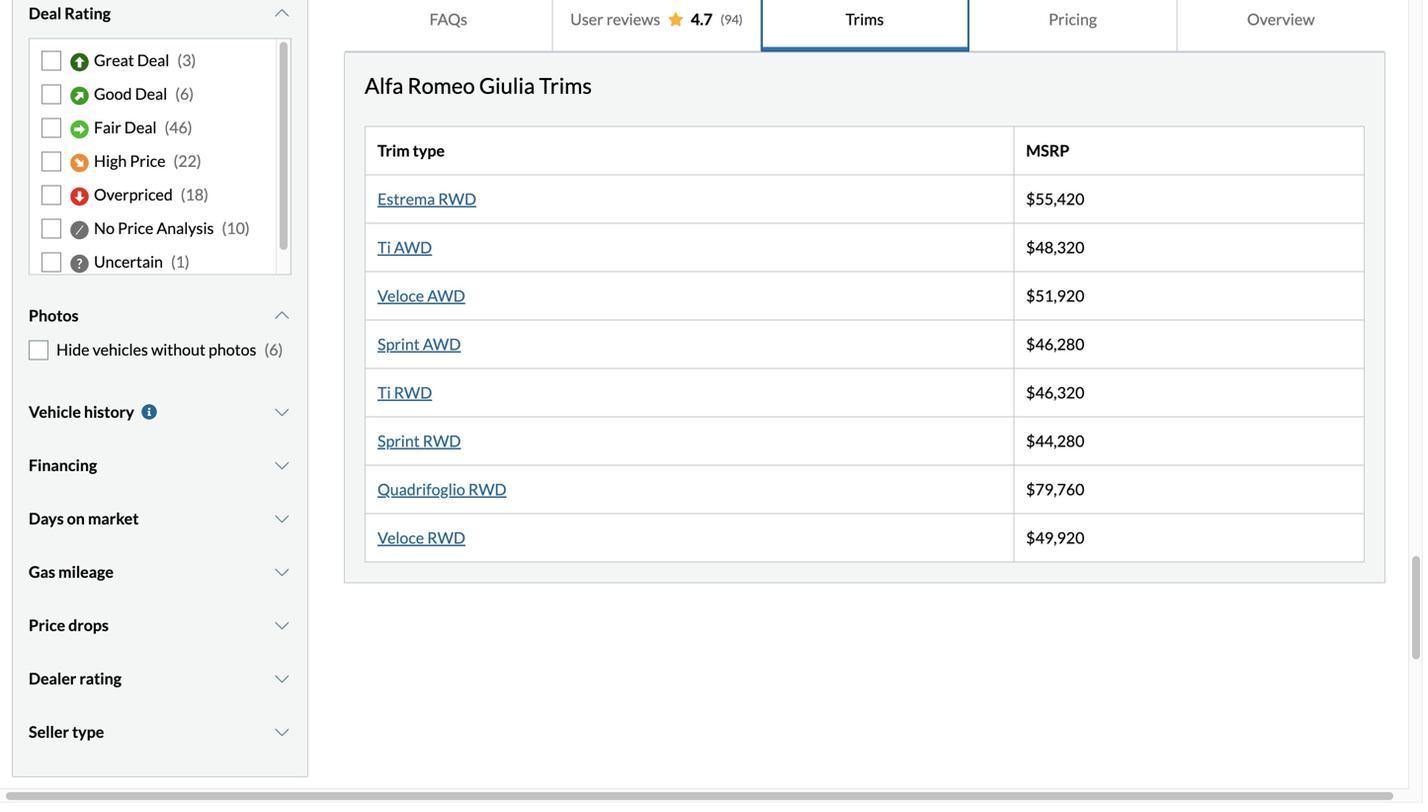 Task type: locate. For each thing, give the bounding box(es) containing it.
$48,320
[[1026, 238, 1085, 257]]

chevron down image for gas mileage
[[272, 564, 292, 580]]

chevron down image
[[272, 6, 292, 21], [272, 308, 292, 324], [272, 404, 292, 420], [272, 511, 292, 527], [272, 564, 292, 580], [272, 671, 292, 687]]

0 horizontal spatial trims
[[539, 73, 592, 99]]

photos
[[29, 306, 79, 325]]

analysis
[[157, 218, 214, 238]]

rwd right 'estrema'
[[438, 189, 476, 209]]

sprint
[[378, 335, 420, 354], [378, 431, 420, 451]]

market
[[88, 509, 139, 528]]

pricing
[[1049, 10, 1097, 29]]

veloce
[[378, 286, 424, 305], [378, 528, 424, 548]]

chevron down image
[[272, 458, 292, 473], [272, 618, 292, 633], [272, 724, 292, 740]]

deal for great deal
[[137, 51, 169, 70]]

user reviews
[[570, 10, 660, 29]]

deal
[[29, 4, 62, 23], [137, 51, 169, 70], [135, 84, 167, 103], [124, 118, 157, 137]]

1 vertical spatial ti
[[378, 383, 391, 402]]

sprint up ti rwd link
[[378, 335, 420, 354]]

sprint rwd
[[378, 431, 461, 451]]

1 chevron down image from the top
[[272, 6, 292, 21]]

1 veloce from the top
[[378, 286, 424, 305]]

chevron down image for days on market
[[272, 511, 292, 527]]

rwd down the sprint awd
[[394, 383, 432, 402]]

2 chevron down image from the top
[[272, 308, 292, 324]]

chevron down image inside gas mileage dropdown button
[[272, 564, 292, 580]]

(22)
[[173, 151, 201, 171]]

rwd for veloce rwd
[[427, 528, 465, 548]]

price left drops
[[29, 616, 65, 635]]

2 veloce from the top
[[378, 528, 424, 548]]

estrema rwd
[[378, 189, 476, 209]]

ti awd
[[378, 238, 432, 257]]

(1)
[[171, 252, 190, 271]]

chevron down image for dealer rating
[[272, 671, 292, 687]]

veloce down ti awd
[[378, 286, 424, 305]]

$46,320
[[1026, 383, 1085, 402]]

1 vertical spatial (6)
[[264, 340, 283, 359]]

deal left '(3)'
[[137, 51, 169, 70]]

chevron down image for photos
[[272, 308, 292, 324]]

chevron down image inside financing dropdown button
[[272, 458, 292, 473]]

alfa
[[365, 73, 403, 99]]

2 sprint from the top
[[378, 431, 420, 451]]

2 vertical spatial chevron down image
[[272, 724, 292, 740]]

2 vertical spatial price
[[29, 616, 65, 635]]

1 vertical spatial price
[[118, 218, 153, 238]]

great
[[94, 51, 134, 70]]

chevron down image inside dealer rating dropdown button
[[272, 671, 292, 687]]

0 vertical spatial veloce
[[378, 286, 424, 305]]

type inside alfa romeo giulia trims tab panel
[[413, 141, 445, 160]]

ti rwd
[[378, 383, 432, 402]]

quadrifoglio
[[378, 480, 465, 499]]

2 ti from the top
[[378, 383, 391, 402]]

chevron down image inside the deal rating 'dropdown button'
[[272, 6, 292, 21]]

(6)
[[175, 84, 194, 103], [264, 340, 283, 359]]

great deal (3)
[[94, 51, 196, 70]]

1 ti from the top
[[378, 238, 391, 257]]

chevron down image inside the seller type dropdown button
[[272, 724, 292, 740]]

ti awd link
[[378, 238, 432, 257]]

rwd down quadrifoglio rwd
[[427, 528, 465, 548]]

days on market button
[[29, 494, 292, 544]]

type for trim type
[[413, 141, 445, 160]]

gas mileage button
[[29, 547, 292, 597]]

rating
[[65, 4, 111, 23]]

veloce down quadrifoglio on the left
[[378, 528, 424, 548]]

0 vertical spatial awd
[[394, 238, 432, 257]]

faqs tab
[[345, 0, 553, 52]]

chevron down image inside photos dropdown button
[[272, 308, 292, 324]]

1 vertical spatial veloce
[[378, 528, 424, 548]]

price
[[130, 151, 166, 171], [118, 218, 153, 238], [29, 616, 65, 635]]

2 vertical spatial awd
[[423, 335, 461, 354]]

sprint down ti rwd
[[378, 431, 420, 451]]

0 vertical spatial (6)
[[175, 84, 194, 103]]

0 vertical spatial trims
[[846, 10, 884, 29]]

no
[[94, 218, 115, 238]]

1 chevron down image from the top
[[272, 458, 292, 473]]

chevron down image inside days on market dropdown button
[[272, 511, 292, 527]]

rwd right quadrifoglio on the left
[[468, 480, 507, 499]]

type for seller type
[[72, 722, 104, 742]]

sprint awd link
[[378, 335, 461, 354]]

(18)
[[181, 185, 208, 204]]

without
[[151, 340, 206, 359]]

uncertain (1)
[[94, 252, 190, 271]]

financing button
[[29, 441, 292, 490]]

0 horizontal spatial (6)
[[175, 84, 194, 103]]

price for no
[[118, 218, 153, 238]]

1 vertical spatial type
[[72, 722, 104, 742]]

ti down 'estrema'
[[378, 238, 391, 257]]

1 vertical spatial trims
[[539, 73, 592, 99]]

type inside dropdown button
[[72, 722, 104, 742]]

tab list
[[344, 0, 1386, 53]]

0 vertical spatial ti
[[378, 238, 391, 257]]

high price (22)
[[94, 151, 201, 171]]

1 sprint from the top
[[378, 335, 420, 354]]

deal down great deal (3)
[[135, 84, 167, 103]]

alfa romeo giulia trims tab panel
[[345, 53, 1385, 583]]

photos
[[209, 340, 256, 359]]

chevron down image inside price drops dropdown button
[[272, 618, 292, 633]]

6 chevron down image from the top
[[272, 671, 292, 687]]

94
[[724, 12, 739, 27]]

reviews
[[607, 10, 660, 29]]

seller
[[29, 722, 69, 742]]

veloce for veloce awd
[[378, 286, 424, 305]]

trim type
[[378, 141, 445, 160]]

1 vertical spatial sprint
[[378, 431, 420, 451]]

gas
[[29, 562, 55, 582]]

seller type
[[29, 722, 104, 742]]

estrema rwd link
[[378, 189, 476, 209]]

0 vertical spatial price
[[130, 151, 166, 171]]

ti rwd link
[[378, 383, 432, 402]]

star image
[[668, 13, 684, 26]]

2 chevron down image from the top
[[272, 618, 292, 633]]

1 horizontal spatial trims
[[846, 10, 884, 29]]

deal inside 'dropdown button'
[[29, 4, 62, 23]]

awd
[[394, 238, 432, 257], [427, 286, 465, 305], [423, 335, 461, 354]]

photos button
[[29, 291, 292, 341]]

0 vertical spatial type
[[413, 141, 445, 160]]

awd for ti awd
[[394, 238, 432, 257]]

awd down 'estrema'
[[394, 238, 432, 257]]

price right "no"
[[118, 218, 153, 238]]

awd for sprint awd
[[423, 335, 461, 354]]

sprint for sprint rwd
[[378, 431, 420, 451]]

chevron down image for type
[[272, 724, 292, 740]]

1 horizontal spatial type
[[413, 141, 445, 160]]

(6) down '(3)'
[[175, 84, 194, 103]]

0 horizontal spatial type
[[72, 722, 104, 742]]

deal left rating
[[29, 4, 62, 23]]

trims inside tab panel
[[539, 73, 592, 99]]

0 vertical spatial chevron down image
[[272, 458, 292, 473]]

rwd up quadrifoglio rwd
[[423, 431, 461, 451]]

0 vertical spatial sprint
[[378, 335, 420, 354]]

3 chevron down image from the top
[[272, 724, 292, 740]]

4.7 ( 94 )
[[691, 9, 743, 29]]

type right trim
[[413, 141, 445, 160]]

ti
[[378, 238, 391, 257], [378, 383, 391, 402]]

1 vertical spatial awd
[[427, 286, 465, 305]]

1 horizontal spatial (6)
[[264, 340, 283, 359]]

overview
[[1247, 10, 1315, 29]]

5 chevron down image from the top
[[272, 564, 292, 580]]

trims
[[846, 10, 884, 29], [539, 73, 592, 99]]

seller type button
[[29, 708, 292, 757]]

overpriced
[[94, 185, 173, 204]]

history
[[84, 402, 134, 421]]

days
[[29, 509, 64, 528]]

4 chevron down image from the top
[[272, 511, 292, 527]]

1 vertical spatial chevron down image
[[272, 618, 292, 633]]

veloce awd
[[378, 286, 465, 305]]

veloce rwd link
[[378, 528, 465, 548]]

veloce rwd
[[378, 528, 465, 548]]

awd down veloce awd link
[[423, 335, 461, 354]]

price up overpriced (18)
[[130, 151, 166, 171]]

type right seller
[[72, 722, 104, 742]]

deal for good deal
[[135, 84, 167, 103]]

(6) right photos
[[264, 340, 283, 359]]

rwd for sprint rwd
[[423, 431, 461, 451]]

deal right the fair
[[124, 118, 157, 137]]

ti for ti rwd
[[378, 383, 391, 402]]

faqs
[[430, 10, 467, 29]]

awd up the sprint awd
[[427, 286, 465, 305]]

no price analysis (10)
[[94, 218, 250, 238]]

dealer
[[29, 669, 76, 688]]

ti down the sprint awd
[[378, 383, 391, 402]]

type
[[413, 141, 445, 160], [72, 722, 104, 742]]

price for high
[[130, 151, 166, 171]]



Task type: vqa. For each thing, say whether or not it's contained in the screenshot.
419-
no



Task type: describe. For each thing, give the bounding box(es) containing it.
(46)
[[165, 118, 192, 137]]

veloce for veloce rwd
[[378, 528, 424, 548]]

fair deal (46)
[[94, 118, 192, 137]]

vehicle history
[[29, 402, 134, 421]]

deal rating
[[29, 4, 111, 23]]

trims inside tab
[[846, 10, 884, 29]]

deal rating button
[[29, 0, 292, 38]]

financing
[[29, 456, 97, 475]]

rating
[[79, 669, 122, 688]]

overpriced (18)
[[94, 185, 208, 204]]

rwd for estrema rwd
[[438, 189, 476, 209]]

high
[[94, 151, 127, 171]]

trims tab
[[761, 0, 969, 52]]

price drops
[[29, 616, 109, 635]]

(
[[721, 12, 724, 27]]

quadrifoglio rwd
[[378, 480, 507, 499]]

tab list containing 4.7
[[344, 0, 1386, 53]]

drops
[[68, 616, 109, 635]]

gas mileage
[[29, 562, 114, 582]]

sprint awd
[[378, 335, 461, 354]]

vehicles
[[93, 340, 148, 359]]

vehicle history button
[[29, 387, 292, 437]]

$46,280
[[1026, 335, 1085, 354]]

days on market
[[29, 509, 139, 528]]

quadrifoglio rwd link
[[378, 480, 507, 499]]

trim
[[378, 141, 410, 160]]

sprint rwd link
[[378, 431, 461, 451]]

on
[[67, 509, 85, 528]]

vehicle
[[29, 402, 81, 421]]

hide
[[56, 340, 89, 359]]

pricing tab
[[969, 0, 1178, 52]]

dealer rating button
[[29, 654, 292, 704]]

hide vehicles without photos (6)
[[56, 340, 283, 359]]

info circle image
[[139, 404, 159, 420]]

awd for veloce awd
[[427, 286, 465, 305]]

$44,280
[[1026, 431, 1085, 451]]

rwd for ti rwd
[[394, 383, 432, 402]]

4.7
[[691, 9, 713, 29]]

good deal (6)
[[94, 84, 194, 103]]

deal for fair deal
[[124, 118, 157, 137]]

price inside dropdown button
[[29, 616, 65, 635]]

alfa romeo giulia trims
[[365, 73, 592, 99]]

msrp
[[1026, 141, 1070, 160]]

good
[[94, 84, 132, 103]]

)
[[739, 12, 743, 27]]

$79,760
[[1026, 480, 1085, 499]]

user
[[570, 10, 603, 29]]

chevron down image for deal rating
[[272, 6, 292, 21]]

estrema
[[378, 189, 435, 209]]

3 chevron down image from the top
[[272, 404, 292, 420]]

mileage
[[58, 562, 114, 582]]

ti for ti awd
[[378, 238, 391, 257]]

fair
[[94, 118, 121, 137]]

(10)
[[222, 218, 250, 238]]

chevron down image for drops
[[272, 618, 292, 633]]

(3)
[[177, 51, 196, 70]]

dealer rating
[[29, 669, 122, 688]]

$55,420
[[1026, 189, 1085, 209]]

rwd for quadrifoglio rwd
[[468, 480, 507, 499]]

giulia
[[479, 73, 535, 99]]

$51,920
[[1026, 286, 1085, 305]]

uncertain
[[94, 252, 163, 271]]

veloce awd link
[[378, 286, 465, 305]]

$49,920
[[1026, 528, 1085, 548]]

price drops button
[[29, 601, 292, 650]]

sprint for sprint awd
[[378, 335, 420, 354]]

overview tab
[[1178, 0, 1385, 52]]

romeo
[[408, 73, 475, 99]]



